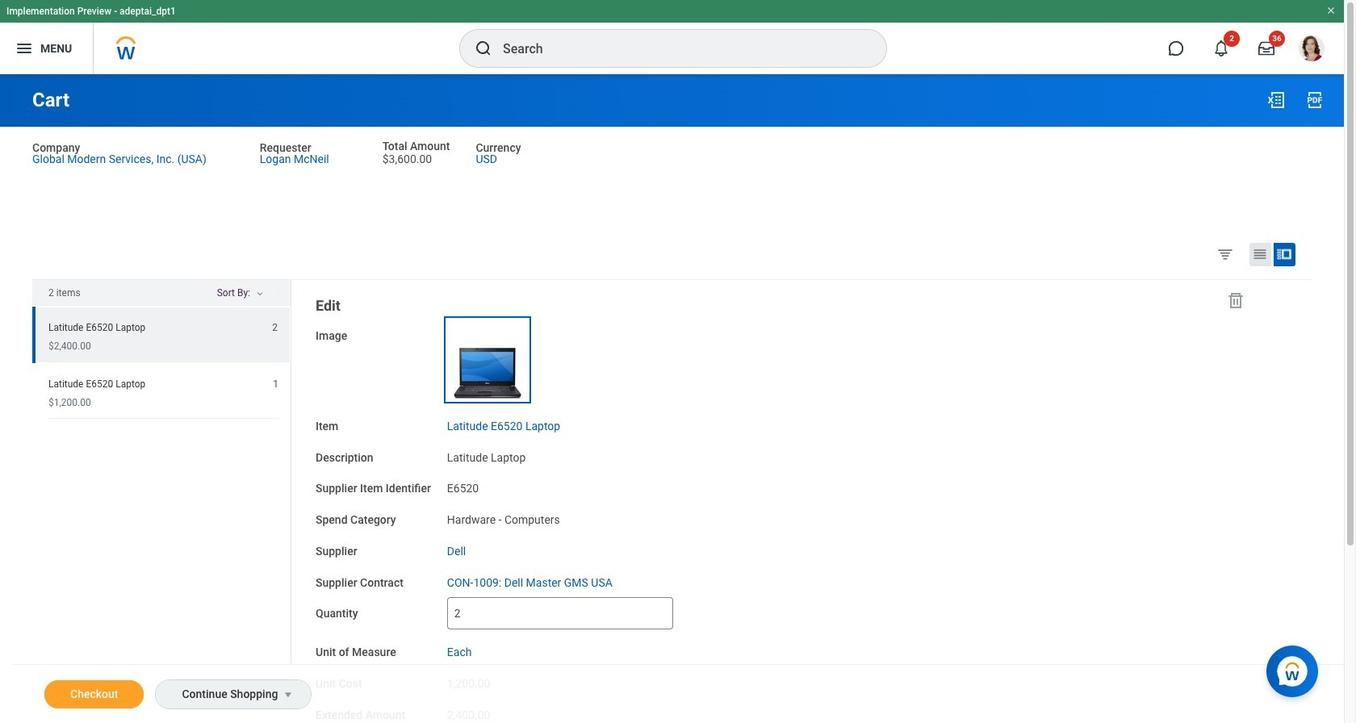 Task type: locate. For each thing, give the bounding box(es) containing it.
banner
[[0, 0, 1344, 74]]

toggle to list detail view image
[[1276, 246, 1292, 262]]

close environment banner image
[[1326, 6, 1336, 15]]

item list list box
[[32, 307, 291, 419]]

Toggle to List Detail view radio
[[1274, 243, 1296, 266]]

none text field inside navigation pane region
[[447, 598, 673, 630]]

inbox large image
[[1258, 40, 1275, 57]]

hardware - computers element
[[447, 510, 560, 526]]

navigation pane region
[[291, 280, 1266, 723]]

arrow down image
[[270, 286, 289, 297]]

notifications large image
[[1213, 40, 1229, 57]]

justify image
[[15, 39, 34, 58]]

region
[[32, 280, 291, 723]]

None text field
[[447, 598, 673, 630]]

option group
[[1213, 242, 1308, 270]]

main content
[[0, 74, 1344, 723]]



Task type: describe. For each thing, give the bounding box(es) containing it.
Toggle to Grid view radio
[[1250, 243, 1271, 266]]

select to filter grid data image
[[1216, 245, 1234, 262]]

Search Workday  search field
[[503, 31, 853, 66]]

export to excel image
[[1266, 90, 1286, 110]]

view printable version (pdf) image
[[1305, 90, 1325, 110]]

profile logan mcneil image
[[1299, 36, 1325, 65]]

delete image
[[1226, 290, 1246, 310]]

toggle to grid view image
[[1252, 246, 1268, 262]]

e6520.jpg image
[[447, 320, 528, 400]]

search image
[[474, 39, 493, 58]]



Task type: vqa. For each thing, say whether or not it's contained in the screenshot.
text box within the the navigation pane region
yes



